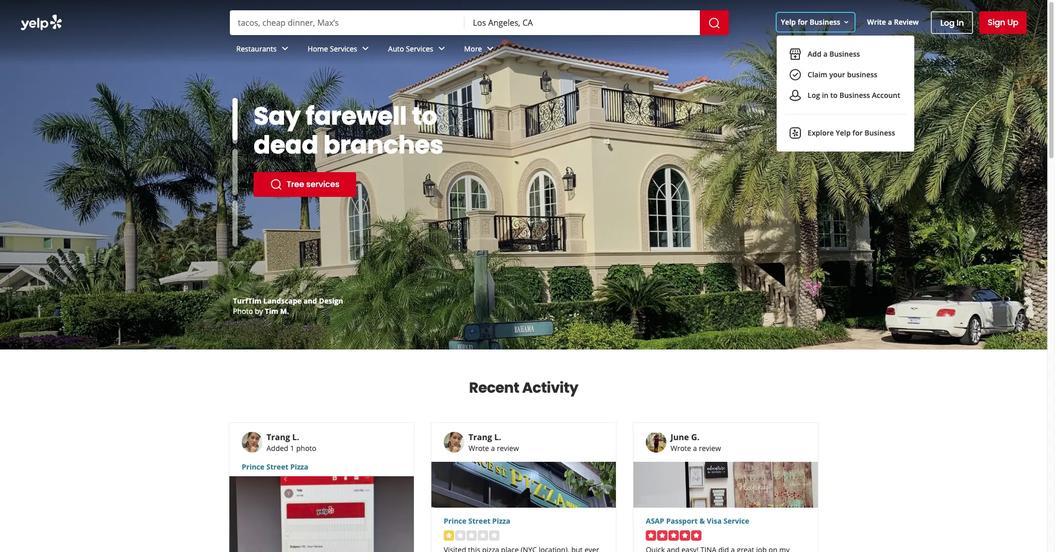 Task type: describe. For each thing, give the bounding box(es) containing it.
turftim landscape and design photo by tim m.
[[233, 296, 343, 316]]

1 horizontal spatial for
[[853, 128, 863, 138]]

log in link
[[932, 11, 974, 34]]

add a business
[[808, 49, 861, 59]]

services for auto services
[[406, 44, 434, 53]]

sign up
[[988, 17, 1019, 28]]

write
[[868, 17, 887, 27]]

tree services link
[[254, 172, 356, 197]]

add
[[808, 49, 822, 59]]

explore
[[808, 128, 835, 138]]

g.
[[692, 432, 700, 443]]

none field find
[[238, 17, 457, 28]]

none field near
[[473, 17, 692, 28]]

Find text field
[[238, 17, 457, 28]]

asap
[[646, 516, 665, 526]]

0 horizontal spatial for
[[798, 17, 808, 27]]

asap passport & visa service
[[646, 516, 750, 526]]

to for farewell
[[412, 99, 438, 134]]

farewell
[[306, 99, 407, 134]]

a inside june g. wrote a review
[[694, 444, 698, 453]]

pizza for bottommost prince street pizza link
[[493, 516, 511, 526]]

business left 16 chevron down v2 icon
[[810, 17, 841, 27]]

home services
[[308, 44, 357, 53]]

wrote for trang
[[469, 444, 489, 453]]

prince street pizza for bottommost prince street pizza link
[[444, 516, 511, 526]]

yelp for business
[[782, 17, 841, 27]]

services
[[306, 178, 340, 190]]

services for home services
[[330, 44, 357, 53]]

m.
[[280, 306, 289, 316]]

claim
[[808, 69, 828, 79]]

24 search v2 image
[[270, 178, 283, 191]]

pizza for leftmost prince street pizza link
[[290, 462, 309, 472]]

search image
[[708, 17, 721, 29]]

24 chevron down v2 image for home services
[[360, 43, 372, 55]]

24 yelp for biz v2 image
[[790, 127, 802, 139]]

24 chevron down v2 image for auto services
[[436, 43, 448, 55]]

street for bottommost prince street pizza link
[[469, 516, 491, 526]]

passport
[[667, 516, 698, 526]]

auto
[[388, 44, 404, 53]]

more link
[[456, 35, 505, 65]]

1 star rating image
[[444, 531, 500, 541]]

business categories element
[[228, 35, 1028, 65]]

24 claim v2 image
[[790, 68, 802, 81]]

activity
[[523, 378, 579, 398]]

l. for trang l. added 1 photo
[[292, 432, 299, 443]]

yelp for business button
[[777, 13, 855, 31]]

dead
[[254, 128, 319, 162]]

24 friends v2 image
[[790, 89, 802, 101]]

write a review link
[[864, 13, 924, 31]]

turftim landscape and design link
[[233, 296, 343, 306]]

in
[[957, 17, 965, 29]]

tree services
[[287, 178, 340, 190]]

business
[[848, 69, 878, 79]]

and
[[304, 296, 317, 306]]

trang for trang l. wrote a review
[[469, 432, 492, 443]]

5 star rating image
[[646, 531, 702, 541]]

wrote for june
[[671, 444, 692, 453]]

trang for trang l. added 1 photo
[[267, 432, 290, 443]]

branches
[[324, 128, 444, 162]]

a inside trang l. wrote a review
[[491, 444, 495, 453]]



Task type: locate. For each thing, give the bounding box(es) containing it.
0 vertical spatial prince
[[242, 462, 265, 472]]

say farewell to dead branches
[[254, 99, 444, 162]]

0 horizontal spatial l.
[[292, 432, 299, 443]]

june
[[671, 432, 690, 443]]

l. inside trang l. added 1 photo
[[292, 432, 299, 443]]

review
[[895, 17, 919, 27]]

1 none field from the left
[[238, 17, 457, 28]]

1 horizontal spatial prince
[[444, 516, 467, 526]]

0 horizontal spatial 24 chevron down v2 image
[[360, 43, 372, 55]]

log left "in"
[[941, 17, 955, 29]]

24 chevron down v2 image inside home services link
[[360, 43, 372, 55]]

trang l. link for trang l. wrote a review
[[469, 432, 502, 443]]

0 vertical spatial prince street pizza link
[[242, 462, 402, 472]]

visa
[[707, 516, 722, 526]]

1 horizontal spatial prince street pizza link
[[444, 516, 604, 527]]

street for leftmost prince street pizza link
[[267, 462, 289, 472]]

services
[[330, 44, 357, 53], [406, 44, 434, 53]]

0 horizontal spatial none field
[[238, 17, 457, 28]]

1 review from the left
[[497, 444, 519, 453]]

2 wrote from the left
[[671, 444, 692, 453]]

trang down recent
[[469, 432, 492, 443]]

log for log in to business account
[[808, 90, 821, 100]]

for right explore
[[853, 128, 863, 138]]

review
[[497, 444, 519, 453], [699, 444, 722, 453]]

trang l. link down recent
[[469, 432, 502, 443]]

review inside june g. wrote a review
[[699, 444, 722, 453]]

in
[[823, 90, 829, 100]]

auto services link
[[380, 35, 456, 65]]

photo
[[233, 306, 253, 316]]

tree
[[287, 178, 304, 190]]

business down business
[[840, 90, 871, 100]]

home services link
[[300, 35, 380, 65]]

1 horizontal spatial review
[[699, 444, 722, 453]]

trang
[[267, 432, 290, 443], [469, 432, 492, 443]]

1 horizontal spatial trang l. link
[[469, 432, 502, 443]]

your
[[830, 69, 846, 79]]

1 horizontal spatial street
[[469, 516, 491, 526]]

1 horizontal spatial l.
[[495, 432, 502, 443]]

0 horizontal spatial trang
[[267, 432, 290, 443]]

0 vertical spatial yelp
[[782, 17, 796, 27]]

recent
[[469, 378, 520, 398]]

photo of trang l. image for trang l. wrote a review
[[444, 432, 465, 453]]

trang inside trang l. wrote a review
[[469, 432, 492, 443]]

log in to business account
[[808, 90, 901, 100]]

account
[[873, 90, 901, 100]]

l. for trang l. wrote a review
[[495, 432, 502, 443]]

june g. link
[[671, 432, 700, 443]]

photo of trang l. image
[[242, 432, 263, 453], [444, 432, 465, 453]]

1 horizontal spatial log
[[941, 17, 955, 29]]

a inside button
[[824, 49, 828, 59]]

added
[[267, 444, 289, 453]]

1 vertical spatial street
[[469, 516, 491, 526]]

prince street pizza
[[242, 462, 309, 472], [444, 516, 511, 526]]

photo of trang l. image left trang l. wrote a review
[[444, 432, 465, 453]]

1 horizontal spatial none field
[[473, 17, 692, 28]]

prince street pizza down added
[[242, 462, 309, 472]]

0 vertical spatial prince street pizza
[[242, 462, 309, 472]]

prince for bottommost prince street pizza link
[[444, 516, 467, 526]]

24 chevron down v2 image
[[279, 43, 291, 55]]

1 horizontal spatial to
[[831, 90, 838, 100]]

1 services from the left
[[330, 44, 357, 53]]

1 vertical spatial for
[[853, 128, 863, 138]]

street down added
[[267, 462, 289, 472]]

1 horizontal spatial trang
[[469, 432, 492, 443]]

3 24 chevron down v2 image from the left
[[484, 43, 497, 55]]

1 vertical spatial prince street pizza link
[[444, 516, 604, 527]]

24 chevron down v2 image inside "more" link
[[484, 43, 497, 55]]

0 horizontal spatial prince
[[242, 462, 265, 472]]

1 vertical spatial prince
[[444, 516, 467, 526]]

business
[[810, 17, 841, 27], [830, 49, 861, 59], [840, 90, 871, 100], [865, 128, 896, 138]]

business down account
[[865, 128, 896, 138]]

trang l. link up added
[[267, 432, 299, 443]]

to
[[831, 90, 838, 100], [412, 99, 438, 134]]

restaurants link
[[228, 35, 300, 65]]

claim your business button
[[786, 64, 907, 85]]

tim m. link
[[265, 306, 289, 316]]

log
[[941, 17, 955, 29], [808, 90, 821, 100]]

restaurants
[[237, 44, 277, 53]]

prince street pizza up 1 star rating image
[[444, 516, 511, 526]]

1 horizontal spatial 24 chevron down v2 image
[[436, 43, 448, 55]]

pizza up 1 star rating image
[[493, 516, 511, 526]]

2 review from the left
[[699, 444, 722, 453]]

&
[[700, 516, 705, 526]]

24 chevron down v2 image
[[360, 43, 372, 55], [436, 43, 448, 55], [484, 43, 497, 55]]

2 24 chevron down v2 image from the left
[[436, 43, 448, 55]]

0 horizontal spatial trang l. link
[[267, 432, 299, 443]]

1 horizontal spatial photo of trang l. image
[[444, 432, 465, 453]]

1 vertical spatial prince street pizza
[[444, 516, 511, 526]]

trang l. link for trang l. added 1 photo
[[267, 432, 299, 443]]

log for log in
[[941, 17, 955, 29]]

to for in
[[831, 90, 838, 100]]

trang up added
[[267, 432, 290, 443]]

up
[[1008, 17, 1019, 28]]

log in
[[941, 17, 965, 29]]

1 horizontal spatial prince street pizza
[[444, 516, 511, 526]]

1 24 chevron down v2 image from the left
[[360, 43, 372, 55]]

auto services
[[388, 44, 434, 53]]

24 chevron down v2 image for more
[[484, 43, 497, 55]]

0 horizontal spatial wrote
[[469, 444, 489, 453]]

pizza
[[290, 462, 309, 472], [493, 516, 511, 526]]

log left in
[[808, 90, 821, 100]]

trang l. link
[[267, 432, 299, 443], [469, 432, 502, 443]]

l.
[[292, 432, 299, 443], [495, 432, 502, 443]]

0 horizontal spatial review
[[497, 444, 519, 453]]

log inside button
[[808, 90, 821, 100]]

sign
[[988, 17, 1006, 28]]

0 horizontal spatial prince street pizza
[[242, 462, 309, 472]]

prince
[[242, 462, 265, 472], [444, 516, 467, 526]]

0 vertical spatial for
[[798, 17, 808, 27]]

1 vertical spatial log
[[808, 90, 821, 100]]

design
[[319, 296, 343, 306]]

24 chevron down v2 image left auto
[[360, 43, 372, 55]]

2 trang from the left
[[469, 432, 492, 443]]

l. inside trang l. wrote a review
[[495, 432, 502, 443]]

1 vertical spatial yelp
[[836, 128, 851, 138]]

prince street pizza for leftmost prince street pizza link
[[242, 462, 309, 472]]

0 horizontal spatial street
[[267, 462, 289, 472]]

add a business button
[[786, 44, 907, 64]]

pizza down 'photo'
[[290, 462, 309, 472]]

explore banner section banner
[[0, 0, 1048, 350]]

l. up 1
[[292, 432, 299, 443]]

0 horizontal spatial prince street pizza link
[[242, 462, 402, 472]]

asap passport & visa service link
[[646, 516, 806, 527]]

turftim
[[233, 296, 262, 306]]

explore yelp for business button
[[786, 123, 907, 143]]

services right the home on the left
[[330, 44, 357, 53]]

0 horizontal spatial to
[[412, 99, 438, 134]]

home
[[308, 44, 328, 53]]

explore recent activity section section
[[221, 350, 827, 552]]

wrote inside june g. wrote a review
[[671, 444, 692, 453]]

review for g.
[[699, 444, 722, 453]]

business up the "claim your business"
[[830, 49, 861, 59]]

24 add biz v2 image
[[790, 48, 802, 60]]

more
[[465, 44, 482, 53]]

0 horizontal spatial log
[[808, 90, 821, 100]]

yelp up 24 add biz v2 image
[[782, 17, 796, 27]]

recent activity
[[469, 378, 579, 398]]

24 chevron down v2 image right auto services
[[436, 43, 448, 55]]

review inside trang l. wrote a review
[[497, 444, 519, 453]]

None field
[[238, 17, 457, 28], [473, 17, 692, 28]]

1 horizontal spatial pizza
[[493, 516, 511, 526]]

explore yelp for business
[[808, 128, 896, 138]]

0 vertical spatial log
[[941, 17, 955, 29]]

2 horizontal spatial 24 chevron down v2 image
[[484, 43, 497, 55]]

sign up link
[[980, 11, 1028, 34]]

trang inside trang l. added 1 photo
[[267, 432, 290, 443]]

24 chevron down v2 image inside auto services link
[[436, 43, 448, 55]]

1 horizontal spatial services
[[406, 44, 434, 53]]

trang l. wrote a review
[[469, 432, 519, 453]]

2 l. from the left
[[495, 432, 502, 443]]

tim
[[265, 306, 279, 316]]

0 horizontal spatial yelp
[[782, 17, 796, 27]]

to inside say farewell to dead branches
[[412, 99, 438, 134]]

photo of trang l. image for trang l. added 1 photo
[[242, 432, 263, 453]]

june g. wrote a review
[[671, 432, 722, 453]]

landscape
[[264, 296, 302, 306]]

street
[[267, 462, 289, 472], [469, 516, 491, 526]]

for up 24 add biz v2 image
[[798, 17, 808, 27]]

2 trang l. link from the left
[[469, 432, 502, 443]]

street up 1 star rating image
[[469, 516, 491, 526]]

Near text field
[[473, 17, 692, 28]]

1
[[290, 444, 295, 453]]

1 trang from the left
[[267, 432, 290, 443]]

review for l.
[[497, 444, 519, 453]]

photo of trang l. image left added
[[242, 432, 263, 453]]

24 chevron down v2 image right more
[[484, 43, 497, 55]]

None search field
[[0, 0, 1048, 151], [230, 10, 731, 35], [0, 0, 1048, 151], [230, 10, 731, 35]]

1 horizontal spatial wrote
[[671, 444, 692, 453]]

1 trang l. link from the left
[[267, 432, 299, 443]]

photo of june g. image
[[646, 432, 667, 453]]

0 horizontal spatial pizza
[[290, 462, 309, 472]]

l. down recent
[[495, 432, 502, 443]]

by
[[255, 306, 263, 316]]

1 photo of trang l. image from the left
[[242, 432, 263, 453]]

write a review
[[868, 17, 919, 27]]

1 l. from the left
[[292, 432, 299, 443]]

2 none field from the left
[[473, 17, 692, 28]]

2 photo of trang l. image from the left
[[444, 432, 465, 453]]

wrote
[[469, 444, 489, 453], [671, 444, 692, 453]]

trang l. added 1 photo
[[267, 432, 317, 453]]

0 horizontal spatial services
[[330, 44, 357, 53]]

16 chevron down v2 image
[[843, 18, 851, 26]]

1 wrote from the left
[[469, 444, 489, 453]]

0 horizontal spatial photo of trang l. image
[[242, 432, 263, 453]]

yelp
[[782, 17, 796, 27], [836, 128, 851, 138]]

0 vertical spatial street
[[267, 462, 289, 472]]

service
[[724, 516, 750, 526]]

0 vertical spatial pizza
[[290, 462, 309, 472]]

log in to business account button
[[786, 85, 907, 106]]

say
[[254, 99, 301, 134]]

photo
[[296, 444, 317, 453]]

a
[[889, 17, 893, 27], [824, 49, 828, 59], [491, 444, 495, 453], [694, 444, 698, 453]]

wrote inside trang l. wrote a review
[[469, 444, 489, 453]]

prince for leftmost prince street pizza link
[[242, 462, 265, 472]]

claim your business
[[808, 69, 878, 79]]

2 services from the left
[[406, 44, 434, 53]]

select slide image
[[233, 97, 238, 143]]

prince street pizza link
[[242, 462, 402, 472], [444, 516, 604, 527]]

1 horizontal spatial yelp
[[836, 128, 851, 138]]

to inside button
[[831, 90, 838, 100]]

yelp right explore
[[836, 128, 851, 138]]

services right auto
[[406, 44, 434, 53]]

for
[[798, 17, 808, 27], [853, 128, 863, 138]]

1 vertical spatial pizza
[[493, 516, 511, 526]]



Task type: vqa. For each thing, say whether or not it's contained in the screenshot.
'Response'
no



